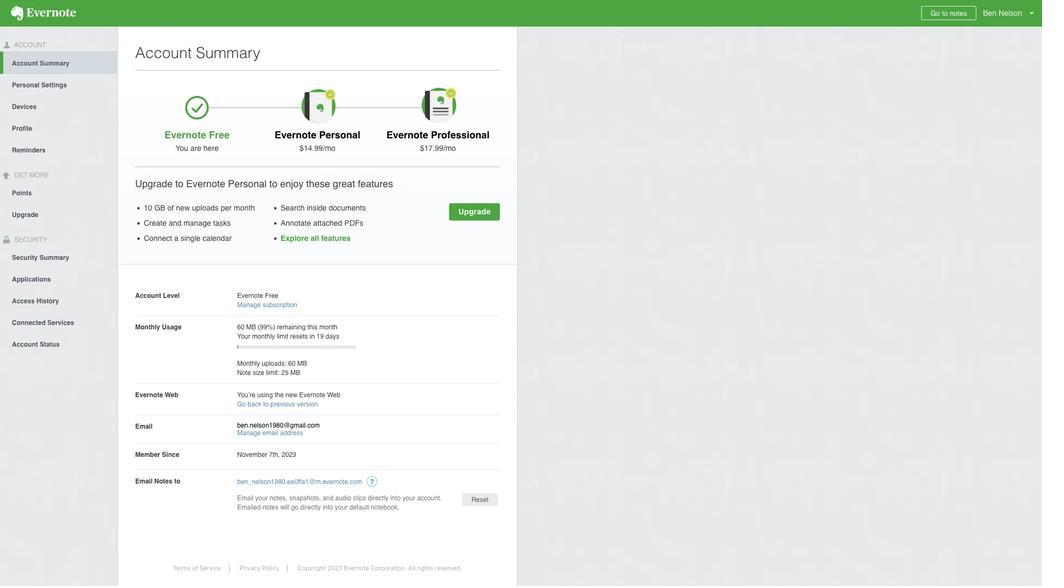 Task type: vqa. For each thing, say whether or not it's contained in the screenshot.
WHAT'S NEW FIELD
no



Task type: locate. For each thing, give the bounding box(es) containing it.
0 horizontal spatial personal
[[12, 81, 39, 89]]

since
[[162, 451, 179, 458]]

1 vertical spatial directly
[[300, 503, 321, 511]]

1 vertical spatial month
[[319, 323, 338, 331]]

new for uploads
[[176, 204, 190, 212]]

notes left the ben
[[950, 9, 967, 17]]

to inside "you're using the new evernote web go back to previous version"
[[263, 400, 269, 408]]

upgrade link
[[449, 203, 500, 221], [0, 203, 117, 225]]

1 horizontal spatial mo
[[445, 144, 456, 153]]

go inside "you're using the new evernote web go back to previous version"
[[237, 400, 246, 408]]

1 upgrade link from the left
[[449, 203, 500, 221]]

0 vertical spatial directly
[[368, 494, 389, 502]]

0 horizontal spatial upgrade link
[[0, 203, 117, 225]]

1 horizontal spatial 60
[[288, 360, 296, 367]]

0 horizontal spatial mo
[[325, 144, 336, 153]]

0 vertical spatial email
[[135, 423, 153, 430]]

2023 right 7th,
[[282, 451, 296, 458]]

status
[[40, 341, 60, 348]]

email left notes
[[135, 477, 153, 485]]

1 vertical spatial of
[[192, 565, 198, 572]]

2 vertical spatial mb
[[290, 369, 300, 376]]

mo down professional
[[445, 144, 456, 153]]

notes
[[154, 477, 172, 485]]

web
[[165, 391, 178, 399], [327, 391, 340, 399]]

personal up $14.99/
[[319, 129, 360, 140]]

connected services
[[12, 319, 74, 326]]

60 up your
[[237, 323, 244, 331]]

1 horizontal spatial personal
[[228, 178, 267, 189]]

new inside "you're using the new evernote web go back to previous version"
[[286, 391, 297, 399]]

upgrade
[[135, 178, 173, 189], [458, 207, 491, 216], [12, 211, 38, 219]]

monthly for monthly uploads: 60 mb note size limit: 25 mb
[[237, 360, 260, 367]]

your up the emailed at the bottom
[[255, 494, 268, 502]]

mb inside "60 mb (99%) remaining this month your monthly limit resets in 19 days"
[[246, 323, 256, 331]]

monthly left the usage
[[135, 323, 160, 331]]

0 vertical spatial monthly
[[135, 323, 160, 331]]

email
[[135, 423, 153, 430], [135, 477, 153, 485], [237, 494, 254, 502]]

personal up devices
[[12, 81, 39, 89]]

evernote image
[[0, 6, 87, 21]]

explore all features link
[[281, 234, 351, 243]]

0 horizontal spatial monthly
[[135, 323, 160, 331]]

free for evernote free manage subscription
[[265, 292, 278, 299]]

None submit
[[462, 493, 498, 506]]

account inside account status link
[[12, 341, 38, 348]]

60
[[237, 323, 244, 331], [288, 360, 296, 367]]

into up notebook. at the bottom of page
[[390, 494, 401, 502]]

personal inside evernote personal $14.99/ mo
[[319, 129, 360, 140]]

features
[[358, 178, 393, 189], [321, 234, 351, 243]]

2 horizontal spatial upgrade
[[458, 207, 491, 216]]

monthly inside monthly uploads: 60 mb note size limit: 25 mb
[[237, 360, 260, 367]]

1 horizontal spatial notes
[[950, 9, 967, 17]]

1 horizontal spatial features
[[358, 178, 393, 189]]

0 vertical spatial new
[[176, 204, 190, 212]]

1 vertical spatial personal
[[319, 129, 360, 140]]

new up 'create and manage tasks'
[[176, 204, 190, 212]]

november
[[237, 451, 267, 458]]

1 horizontal spatial web
[[327, 391, 340, 399]]

free up manage subscription link
[[265, 292, 278, 299]]

single
[[181, 234, 200, 243]]

0 vertical spatial 60
[[237, 323, 244, 331]]

explore
[[281, 234, 309, 243]]

1 vertical spatial security
[[12, 254, 38, 261]]

nelson
[[999, 9, 1023, 17]]

default
[[349, 503, 369, 511]]

2023 right copyright
[[327, 565, 342, 572]]

0 horizontal spatial notes
[[263, 503, 278, 511]]

settings
[[41, 81, 67, 89]]

into
[[390, 494, 401, 502], [323, 503, 333, 511]]

personal
[[12, 81, 39, 89], [319, 129, 360, 140], [228, 178, 267, 189]]

0 vertical spatial manage
[[237, 301, 261, 309]]

evernote inside evernote free manage subscription
[[237, 292, 263, 299]]

free up the here
[[209, 129, 230, 140]]

reminders
[[12, 146, 46, 154]]

1 vertical spatial manage
[[237, 429, 261, 437]]

terms of service
[[173, 565, 221, 572]]

1 vertical spatial free
[[265, 292, 278, 299]]

notebook.
[[371, 503, 399, 511]]

account summary link
[[3, 51, 117, 74]]

to down using
[[263, 400, 269, 408]]

get
[[14, 171, 28, 179]]

1 horizontal spatial and
[[323, 494, 334, 502]]

(99%)
[[258, 323, 275, 331]]

email up the emailed at the bottom
[[237, 494, 254, 502]]

0 horizontal spatial go
[[237, 400, 246, 408]]

go back to previous version link
[[237, 400, 318, 408]]

1 mo from the left
[[325, 144, 336, 153]]

month right per
[[234, 204, 255, 212]]

0 vertical spatial security
[[12, 236, 47, 244]]

1 vertical spatial new
[[286, 391, 297, 399]]

evernote
[[164, 129, 206, 140], [275, 129, 316, 140], [386, 129, 428, 140], [186, 178, 225, 189], [237, 292, 263, 299], [135, 391, 163, 399], [299, 391, 325, 399], [344, 565, 369, 572]]

annotate attached pdfs
[[281, 219, 363, 227]]

0 horizontal spatial month
[[234, 204, 255, 212]]

terms
[[173, 565, 191, 572]]

mo
[[325, 144, 336, 153], [445, 144, 456, 153]]

security up applications
[[12, 254, 38, 261]]

applications
[[12, 275, 51, 283]]

audio
[[335, 494, 351, 502]]

uploads
[[192, 204, 219, 212]]

of right the gb
[[168, 204, 174, 212]]

free for evernote free you are here
[[209, 129, 230, 140]]

email your notes, snapshots, and audio clips directly into your account. emailed notes will go directly into your default notebook.
[[237, 494, 442, 511]]

of right "terms"
[[192, 565, 198, 572]]

2 manage from the top
[[237, 429, 261, 437]]

documents
[[329, 204, 366, 212]]

access history link
[[0, 290, 117, 311]]

security for security summary
[[12, 254, 38, 261]]

1 horizontal spatial new
[[286, 391, 297, 399]]

and left audio
[[323, 494, 334, 502]]

1 horizontal spatial upgrade link
[[449, 203, 500, 221]]

search inside documents
[[281, 204, 366, 212]]

2023
[[282, 451, 296, 458], [327, 565, 342, 572]]

0 horizontal spatial and
[[169, 219, 181, 227]]

your left account.
[[403, 494, 415, 502]]

connected
[[12, 319, 46, 326]]

privacy
[[240, 565, 260, 572]]

0 vertical spatial of
[[168, 204, 174, 212]]

clips
[[353, 494, 366, 502]]

0 vertical spatial and
[[169, 219, 181, 227]]

monthly up note
[[237, 360, 260, 367]]

1 horizontal spatial account summary
[[135, 44, 260, 61]]

account inside account summary link
[[12, 60, 38, 67]]

account status
[[12, 341, 60, 348]]

0 horizontal spatial into
[[323, 503, 333, 511]]

1 horizontal spatial monthly
[[237, 360, 260, 367]]

0 horizontal spatial directly
[[300, 503, 321, 511]]

mb down "resets"
[[297, 360, 307, 367]]

to left the ben
[[942, 9, 948, 17]]

manage left email
[[237, 429, 261, 437]]

1 vertical spatial notes
[[263, 503, 278, 511]]

0 horizontal spatial new
[[176, 204, 190, 212]]

evernote free manage subscription
[[237, 292, 297, 309]]

2 vertical spatial personal
[[228, 178, 267, 189]]

profile
[[12, 125, 32, 132]]

0 vertical spatial free
[[209, 129, 230, 140]]

account summary
[[135, 44, 260, 61], [12, 60, 69, 67]]

the
[[275, 391, 284, 399]]

1 horizontal spatial of
[[192, 565, 198, 572]]

new right the
[[286, 391, 297, 399]]

1 horizontal spatial month
[[319, 323, 338, 331]]

0 vertical spatial mb
[[246, 323, 256, 331]]

evernote inside evernote free you are here
[[164, 129, 206, 140]]

evernote inside evernote personal $14.99/ mo
[[275, 129, 316, 140]]

month up days
[[319, 323, 338, 331]]

security up "security summary"
[[12, 236, 47, 244]]

1 horizontal spatial your
[[335, 503, 348, 511]]

profile link
[[0, 117, 117, 139]]

and up the a
[[169, 219, 181, 227]]

free inside evernote free manage subscription
[[265, 292, 278, 299]]

summary for account summary link
[[40, 60, 69, 67]]

ben.nelson1980@gmail.com
[[237, 422, 320, 429]]

1 horizontal spatial go
[[931, 9, 940, 17]]

1 vertical spatial and
[[323, 494, 334, 502]]

0 horizontal spatial account summary
[[12, 60, 69, 67]]

0 vertical spatial personal
[[12, 81, 39, 89]]

directly up notebook. at the bottom of page
[[368, 494, 389, 502]]

more
[[29, 171, 49, 179]]

0 horizontal spatial 60
[[237, 323, 244, 331]]

$14.99/
[[300, 144, 325, 153]]

1 horizontal spatial into
[[390, 494, 401, 502]]

usage
[[162, 323, 181, 331]]

0 vertical spatial month
[[234, 204, 255, 212]]

0 horizontal spatial free
[[209, 129, 230, 140]]

1 vertical spatial features
[[321, 234, 351, 243]]

0 horizontal spatial web
[[165, 391, 178, 399]]

per
[[221, 204, 232, 212]]

mo inside evernote professional $17.99/ mo
[[445, 144, 456, 153]]

personal up per
[[228, 178, 267, 189]]

summary for security summary link on the left top of page
[[39, 254, 69, 261]]

security
[[12, 236, 47, 244], [12, 254, 38, 261]]

security summary
[[12, 254, 69, 261]]

0 vertical spatial 2023
[[282, 451, 296, 458]]

evernote inside evernote professional $17.99/ mo
[[386, 129, 428, 140]]

summary
[[196, 44, 260, 61], [40, 60, 69, 67], [39, 254, 69, 261]]

into left default
[[323, 503, 333, 511]]

mo inside evernote personal $14.99/ mo
[[325, 144, 336, 153]]

mb up your
[[246, 323, 256, 331]]

2 mo from the left
[[445, 144, 456, 153]]

60 up 25
[[288, 360, 296, 367]]

to
[[942, 9, 948, 17], [175, 178, 184, 189], [269, 178, 277, 189], [263, 400, 269, 408], [174, 477, 180, 485]]

you're using the new evernote web go back to previous version
[[237, 391, 340, 408]]

manage up (99%)
[[237, 301, 261, 309]]

level
[[163, 292, 180, 299]]

your down audio
[[335, 503, 348, 511]]

features down attached
[[321, 234, 351, 243]]

email inside email your notes, snapshots, and audio clips directly into your account. emailed notes will go directly into your default notebook.
[[237, 494, 254, 502]]

1 vertical spatial 60
[[288, 360, 296, 367]]

go inside go to notes link
[[931, 9, 940, 17]]

emailed
[[237, 503, 261, 511]]

email up member
[[135, 423, 153, 430]]

1 vertical spatial go
[[237, 400, 246, 408]]

0 vertical spatial go
[[931, 9, 940, 17]]

mo up the "these"
[[325, 144, 336, 153]]

1 vertical spatial monthly
[[237, 360, 260, 367]]

monthly
[[135, 323, 160, 331], [237, 360, 260, 367]]

1 vertical spatial email
[[135, 477, 153, 485]]

these
[[306, 178, 330, 189]]

all
[[311, 234, 319, 243]]

2 horizontal spatial personal
[[319, 129, 360, 140]]

2 web from the left
[[327, 391, 340, 399]]

mb right 25
[[290, 369, 300, 376]]

1 horizontal spatial free
[[265, 292, 278, 299]]

features right great on the top of the page
[[358, 178, 393, 189]]

directly down snapshots,
[[300, 503, 321, 511]]

0 horizontal spatial of
[[168, 204, 174, 212]]

0 horizontal spatial 2023
[[282, 451, 296, 458]]

web inside "you're using the new evernote web go back to previous version"
[[327, 391, 340, 399]]

1 horizontal spatial 2023
[[327, 565, 342, 572]]

0 horizontal spatial upgrade
[[12, 211, 38, 219]]

1 manage from the top
[[237, 301, 261, 309]]

2 vertical spatial email
[[237, 494, 254, 502]]

free inside evernote free you are here
[[209, 129, 230, 140]]

limit
[[277, 332, 288, 340]]

uploads:
[[262, 360, 286, 367]]

privacy policy link
[[231, 565, 288, 572]]

directly
[[368, 494, 389, 502], [300, 503, 321, 511]]

notes down notes,
[[263, 503, 278, 511]]

new
[[176, 204, 190, 212], [286, 391, 297, 399]]



Task type: describe. For each thing, give the bounding box(es) containing it.
monthly
[[252, 332, 275, 340]]

new for evernote
[[286, 391, 297, 399]]

60 inside monthly uploads: 60 mb note size limit: 25 mb
[[288, 360, 296, 367]]

to left "enjoy"
[[269, 178, 277, 189]]

0 vertical spatial features
[[358, 178, 393, 189]]

limit:
[[266, 369, 280, 376]]

?
[[370, 478, 374, 486]]

resets
[[290, 332, 308, 340]]

email notes to
[[135, 477, 180, 485]]

manage subscription link
[[237, 301, 297, 309]]

privacy policy
[[240, 565, 279, 572]]

personal settings link
[[0, 74, 117, 95]]

ben nelson link
[[981, 0, 1042, 27]]

days
[[326, 332, 339, 340]]

in
[[310, 332, 315, 340]]

policy
[[262, 565, 279, 572]]

explore all features
[[281, 234, 351, 243]]

note
[[237, 369, 251, 376]]

and inside email your notes, snapshots, and audio clips directly into your account. emailed notes will go directly into your default notebook.
[[323, 494, 334, 502]]

manage inside evernote free manage subscription
[[237, 301, 261, 309]]

2 horizontal spatial your
[[403, 494, 415, 502]]

ben
[[983, 9, 997, 17]]

gb
[[154, 204, 165, 212]]

snapshots,
[[289, 494, 321, 502]]

7th,
[[269, 451, 280, 458]]

account status link
[[0, 333, 117, 355]]

evernote web
[[135, 391, 178, 399]]

personal inside 'link'
[[12, 81, 39, 89]]

create and manage tasks
[[144, 219, 231, 227]]

1 web from the left
[[165, 391, 178, 399]]

calendar
[[203, 234, 232, 243]]

1 horizontal spatial upgrade
[[135, 178, 173, 189]]

go to notes
[[931, 9, 967, 17]]

ben_nelson1980.ee0ffa1@m.evernote.com link
[[237, 478, 362, 486]]

version
[[297, 400, 318, 408]]

manage inside ben.nelson1980@gmail.com manage email address
[[237, 429, 261, 437]]

will
[[280, 503, 289, 511]]

access
[[12, 297, 35, 305]]

go to notes link
[[922, 6, 977, 20]]

email for email
[[135, 423, 153, 430]]

evernote inside "you're using the new evernote web go back to previous version"
[[299, 391, 325, 399]]

ben.nelson1980@gmail.com manage email address
[[237, 422, 320, 437]]

services
[[47, 319, 74, 326]]

security summary link
[[0, 246, 117, 268]]

upgrade to evernote personal to enjoy these great features
[[135, 178, 393, 189]]

0 vertical spatial into
[[390, 494, 401, 502]]

rights
[[417, 565, 434, 572]]

professional
[[431, 129, 490, 140]]

to right notes
[[174, 477, 180, 485]]

mo for professional
[[445, 144, 456, 153]]

1 vertical spatial 2023
[[327, 565, 342, 572]]

10
[[144, 204, 152, 212]]

previous
[[271, 400, 295, 408]]

service
[[200, 565, 221, 572]]

pdfs
[[344, 219, 363, 227]]

2 upgrade link from the left
[[0, 203, 117, 225]]

november 7th, 2023
[[237, 451, 296, 458]]

connect
[[144, 234, 172, 243]]

60 inside "60 mb (99%) remaining this month your monthly limit resets in 19 days"
[[237, 323, 244, 331]]

0 vertical spatial notes
[[950, 9, 967, 17]]

you
[[175, 144, 188, 153]]

copyright 2023 evernote corporation. all rights reserved.
[[298, 565, 462, 572]]

email for email your notes, snapshots, and audio clips directly into your account. emailed notes will go directly into your default notebook.
[[237, 494, 254, 502]]

0 horizontal spatial your
[[255, 494, 268, 502]]

email for email notes to
[[135, 477, 153, 485]]

month inside "60 mb (99%) remaining this month your monthly limit resets in 19 days"
[[319, 323, 338, 331]]

this
[[307, 323, 318, 331]]

10 gb of new uploads per month
[[144, 204, 255, 212]]

tasks
[[213, 219, 231, 227]]

attached
[[313, 219, 342, 227]]

0 horizontal spatial features
[[321, 234, 351, 243]]

points link
[[0, 182, 117, 203]]

enjoy
[[280, 178, 304, 189]]

using
[[257, 391, 273, 399]]

a
[[174, 234, 178, 243]]

back
[[248, 400, 261, 408]]

all
[[408, 565, 416, 572]]

1 vertical spatial into
[[323, 503, 333, 511]]

get more
[[12, 171, 49, 179]]

reminders link
[[0, 139, 117, 161]]

search
[[281, 204, 305, 212]]

access history
[[12, 297, 59, 305]]

ben_nelson1980.ee0ffa1@m.evernote.com
[[237, 478, 362, 486]]

evernote link
[[0, 0, 87, 27]]

security for security
[[12, 236, 47, 244]]

1 horizontal spatial directly
[[368, 494, 389, 502]]

ben nelson
[[983, 9, 1023, 17]]

monthly uploads: 60 mb note size limit: 25 mb
[[237, 360, 307, 376]]

account summary inside account summary link
[[12, 60, 69, 67]]

applications link
[[0, 268, 117, 290]]

reserved.
[[435, 565, 462, 572]]

go
[[291, 503, 298, 511]]

monthly for monthly usage
[[135, 323, 160, 331]]

evernote professional $17.99/ mo
[[386, 129, 490, 153]]

you're
[[237, 391, 255, 399]]

inside
[[307, 204, 327, 212]]

1 vertical spatial mb
[[297, 360, 307, 367]]

notes,
[[270, 494, 288, 502]]

mo for personal
[[325, 144, 336, 153]]

create
[[144, 219, 167, 227]]

member since
[[135, 451, 179, 458]]

$17.99/
[[420, 144, 445, 153]]

19
[[317, 332, 324, 340]]

connect a single calendar
[[144, 234, 232, 243]]

annotate
[[281, 219, 311, 227]]

personal settings
[[12, 81, 67, 89]]

notes inside email your notes, snapshots, and audio clips directly into your account. emailed notes will go directly into your default notebook.
[[263, 503, 278, 511]]

to up 10 gb of new uploads per month
[[175, 178, 184, 189]]



